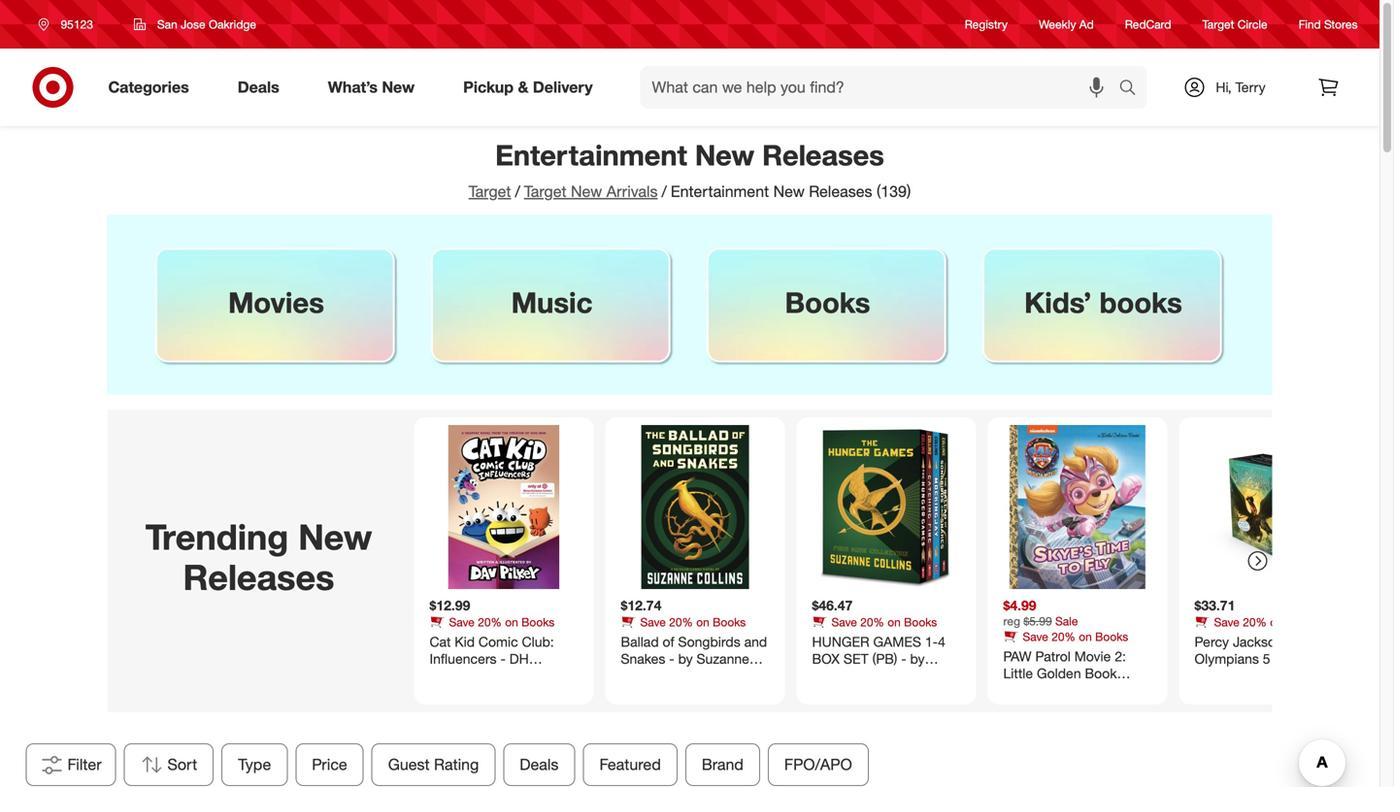 Task type: describe. For each thing, give the bounding box(es) containing it.
carousel region
[[107, 410, 1359, 712]]

ballad of songbirds and snakes - by suzanne collins image
[[613, 425, 777, 589]]

20% for $33.71
[[1243, 615, 1267, 629]]

what's
[[328, 78, 378, 97]]

and
[[744, 633, 767, 650]]

guest rating
[[388, 755, 479, 774]]

brand button
[[685, 743, 760, 786]]

guest
[[388, 755, 430, 774]]

find
[[1299, 17, 1321, 31]]

kids' books
[[1024, 285, 1182, 320]]

(139)
[[877, 182, 911, 201]]

filter button
[[26, 743, 116, 786]]

suzanne inside ballad of songbirds and snakes - by suzanne collins
[[697, 650, 749, 667]]

songbirds
[[678, 633, 740, 650]]

entertainment new releases target / target new arrivals / entertainment new releases (139)
[[469, 138, 911, 201]]

save 20% on books down sale
[[1023, 629, 1128, 644]]

books for $12.74
[[713, 615, 746, 629]]

price
[[312, 755, 347, 774]]

oakridge
[[209, 17, 256, 32]]

1 vertical spatial entertainment
[[671, 182, 769, 201]]

fpo/apo button
[[768, 743, 869, 786]]

music link
[[414, 230, 690, 379]]

sort button
[[124, 743, 214, 786]]

snakes
[[621, 650, 665, 667]]

new for what's new
[[382, 78, 415, 97]]

type
[[238, 755, 271, 774]]

by inside hunger games 1-4 box set (pb) - by suzanne collins
[[910, 650, 925, 667]]

redcard link
[[1125, 16, 1171, 33]]

deals for deals button
[[520, 755, 559, 774]]

deals for deals link
[[238, 78, 279, 97]]

sort
[[168, 755, 197, 774]]

featured
[[600, 755, 661, 774]]

featured button
[[583, 743, 678, 786]]

target link
[[469, 182, 511, 201]]

hunger games 1-4 box set (pb) - by suzanne collins
[[812, 633, 945, 684]]

What can we help you find? suggestions appear below search field
[[640, 66, 1124, 109]]

4
[[938, 633, 945, 650]]

of
[[663, 633, 674, 650]]

find stores
[[1299, 17, 1358, 31]]

stores
[[1324, 17, 1358, 31]]

kids'
[[1024, 285, 1092, 320]]

$12.74
[[621, 597, 661, 614]]

weekly
[[1039, 17, 1076, 31]]

1 / from the left
[[515, 182, 520, 201]]

$12.99
[[430, 597, 470, 614]]

ballad
[[621, 633, 659, 650]]

weekly ad link
[[1039, 16, 1094, 33]]

save down '$5.99' on the bottom right
[[1023, 629, 1048, 644]]

95123 button
[[26, 7, 113, 42]]

brand
[[702, 755, 744, 774]]

save 20% on books for $12.74
[[640, 615, 746, 629]]

suzanne inside hunger games 1-4 box set (pb) - by suzanne collins
[[812, 667, 865, 684]]

target circle link
[[1202, 16, 1267, 33]]

save for $33.71
[[1214, 615, 1240, 629]]

ballad of songbirds and snakes - by suzanne collins
[[621, 633, 767, 684]]

sale
[[1055, 614, 1078, 628]]

1-
[[925, 633, 938, 650]]

pickup
[[463, 78, 514, 97]]

type button
[[222, 743, 288, 786]]

20% for $46.47
[[860, 615, 884, 629]]

on for $46.47
[[888, 615, 901, 629]]

filter
[[67, 755, 102, 774]]

target circle
[[1202, 17, 1267, 31]]

(pb)
[[872, 650, 897, 667]]

redcard
[[1125, 17, 1171, 31]]

pickup & delivery
[[463, 78, 593, 97]]

0 horizontal spatial target
[[469, 182, 511, 201]]

trending
[[145, 515, 289, 558]]

san
[[157, 17, 177, 32]]

on for $12.74
[[696, 615, 709, 629]]

find stores link
[[1299, 16, 1358, 33]]



Task type: vqa. For each thing, say whether or not it's contained in the screenshot.
Add To Cart
no



Task type: locate. For each thing, give the bounding box(es) containing it.
jose
[[181, 17, 205, 32]]

san jose oakridge button
[[121, 7, 269, 42]]

music
[[511, 285, 593, 320]]

1 by from the left
[[678, 650, 693, 667]]

0 horizontal spatial collins
[[621, 667, 662, 684]]

save 20% on books up songbirds at the bottom of the page
[[640, 615, 746, 629]]

$33.71
[[1195, 597, 1235, 614]]

trending new releases
[[145, 515, 372, 598]]

2 - from the left
[[901, 650, 906, 667]]

deals down oakridge in the left top of the page
[[238, 78, 279, 97]]

20% for $12.74
[[669, 615, 693, 629]]

1 collins from the left
[[621, 667, 662, 684]]

collins down games
[[869, 667, 910, 684]]

new
[[382, 78, 415, 97], [695, 138, 754, 172], [571, 182, 602, 201], [773, 182, 805, 201], [298, 515, 372, 558]]

books
[[1099, 285, 1182, 320]]

releases
[[762, 138, 884, 172], [809, 182, 872, 201], [183, 556, 334, 598]]

save down $12.74
[[640, 615, 666, 629]]

collins down 'ballad'
[[621, 667, 662, 684]]

0 vertical spatial entertainment
[[495, 138, 687, 172]]

books for $12.99
[[521, 615, 555, 629]]

registry
[[965, 17, 1008, 31]]

2 vertical spatial releases
[[183, 556, 334, 598]]

&
[[518, 78, 529, 97]]

save
[[449, 615, 475, 629], [640, 615, 666, 629], [831, 615, 857, 629], [1214, 615, 1240, 629], [1023, 629, 1048, 644]]

0 vertical spatial releases
[[762, 138, 884, 172]]

target new arrivals link
[[524, 182, 658, 201]]

save 20% on books down $12.99
[[449, 615, 555, 629]]

0 horizontal spatial by
[[678, 650, 693, 667]]

/ right arrivals
[[662, 182, 667, 201]]

new for entertainment new releases target / target new arrivals / entertainment new releases (139)
[[695, 138, 754, 172]]

2 collins from the left
[[869, 667, 910, 684]]

hunger
[[812, 633, 869, 650]]

movies link
[[138, 230, 414, 379]]

search button
[[1110, 66, 1157, 113]]

$4.99 reg $5.99 sale
[[1003, 597, 1078, 628]]

box
[[812, 650, 840, 667]]

1 vertical spatial releases
[[809, 182, 872, 201]]

/ right target link
[[515, 182, 520, 201]]

0 horizontal spatial deals
[[238, 78, 279, 97]]

deals
[[238, 78, 279, 97], [520, 755, 559, 774]]

suzanne down hunger
[[812, 667, 865, 684]]

suzanne
[[697, 650, 749, 667], [812, 667, 865, 684]]

percy jackson and the olympians 5 book paperback boxed set with poster - by rick riordan (paperback) image
[[1187, 425, 1351, 589]]

1 horizontal spatial suzanne
[[812, 667, 865, 684]]

0 horizontal spatial suzanne
[[697, 650, 749, 667]]

0 horizontal spatial -
[[669, 650, 674, 667]]

save 20% on books down $33.71
[[1214, 615, 1320, 629]]

deals button
[[503, 743, 575, 786]]

entertainment
[[495, 138, 687, 172], [671, 182, 769, 201]]

- right snakes
[[669, 650, 674, 667]]

1 horizontal spatial by
[[910, 650, 925, 667]]

deals right rating
[[520, 755, 559, 774]]

paw patrol movie 2: little golden book (paw patrol) - by elle stephens (hardcover) image
[[996, 425, 1160, 589]]

hi, terry
[[1216, 79, 1265, 96]]

0 vertical spatial deals
[[238, 78, 279, 97]]

1 - from the left
[[669, 650, 674, 667]]

- inside ballad of songbirds and snakes - by suzanne collins
[[669, 650, 674, 667]]

1 horizontal spatial target
[[524, 182, 566, 201]]

save down $12.99
[[449, 615, 475, 629]]

ad
[[1079, 17, 1094, 31]]

releases inside trending new releases
[[183, 556, 334, 598]]

by
[[678, 650, 693, 667], [910, 650, 925, 667]]

pickup & delivery link
[[447, 66, 617, 109]]

books
[[785, 285, 870, 320], [521, 615, 555, 629], [713, 615, 746, 629], [904, 615, 937, 629], [1286, 615, 1320, 629], [1095, 629, 1128, 644]]

movies
[[228, 285, 324, 320]]

by inside ballad of songbirds and snakes - by suzanne collins
[[678, 650, 693, 667]]

1 horizontal spatial /
[[662, 182, 667, 201]]

price button
[[295, 743, 364, 786]]

books for $33.71
[[1286, 615, 1320, 629]]

by left 1-
[[910, 650, 925, 667]]

- right (pb)
[[901, 650, 906, 667]]

hunger games 1-4 box set (pb) - by suzanne collins image
[[804, 425, 968, 589]]

what's new link
[[311, 66, 439, 109]]

save for $46.47
[[831, 615, 857, 629]]

save 20% on books up games
[[831, 615, 937, 629]]

1 horizontal spatial -
[[901, 650, 906, 667]]

suzanne right of
[[697, 650, 749, 667]]

-
[[669, 650, 674, 667], [901, 650, 906, 667]]

collins
[[621, 667, 662, 684], [869, 667, 910, 684]]

releases for entertainment new releases target / target new arrivals / entertainment new releases (139)
[[762, 138, 884, 172]]

save 20% on books for $33.71
[[1214, 615, 1320, 629]]

save 20% on books
[[449, 615, 555, 629], [640, 615, 746, 629], [831, 615, 937, 629], [1214, 615, 1320, 629], [1023, 629, 1128, 644]]

on for $33.71
[[1270, 615, 1283, 629]]

san jose oakridge
[[157, 17, 256, 32]]

weekly ad
[[1039, 17, 1094, 31]]

set
[[843, 650, 869, 667]]

2 by from the left
[[910, 650, 925, 667]]

on
[[505, 615, 518, 629], [696, 615, 709, 629], [888, 615, 901, 629], [1270, 615, 1283, 629], [1079, 629, 1092, 644]]

$46.47
[[812, 597, 853, 614]]

20% for $12.99
[[478, 615, 502, 629]]

collins inside hunger games 1-4 box set (pb) - by suzanne collins
[[869, 667, 910, 684]]

kids' books link
[[965, 230, 1241, 379]]

20%
[[478, 615, 502, 629], [669, 615, 693, 629], [860, 615, 884, 629], [1243, 615, 1267, 629], [1052, 629, 1076, 644]]

$4.99
[[1003, 597, 1036, 614]]

games
[[873, 633, 921, 650]]

1 vertical spatial deals
[[520, 755, 559, 774]]

search
[[1110, 80, 1157, 99]]

categories link
[[92, 66, 213, 109]]

registry link
[[965, 16, 1008, 33]]

- inside hunger games 1-4 box set (pb) - by suzanne collins
[[901, 650, 906, 667]]

fpo/apo
[[784, 755, 852, 774]]

2 / from the left
[[662, 182, 667, 201]]

cat kid comic club: influencers - dh exclusive - by dav pilkey (hardcover) image
[[422, 425, 586, 589]]

delivery
[[533, 78, 593, 97]]

save 20% on books for $12.99
[[449, 615, 555, 629]]

books link
[[690, 230, 965, 379]]

1 horizontal spatial collins
[[869, 667, 910, 684]]

1 horizontal spatial deals
[[520, 755, 559, 774]]

on for $12.99
[[505, 615, 518, 629]]

deals inside button
[[520, 755, 559, 774]]

entertainment right arrivals
[[671, 182, 769, 201]]

new for trending new releases
[[298, 515, 372, 558]]

deals link
[[221, 66, 304, 109]]

releases for trending new releases
[[183, 556, 334, 598]]

save 20% on books for $46.47
[[831, 615, 937, 629]]

terry
[[1235, 79, 1265, 96]]

rating
[[434, 755, 479, 774]]

95123
[[61, 17, 93, 32]]

what's new
[[328, 78, 415, 97]]

by right of
[[678, 650, 693, 667]]

$5.99
[[1024, 614, 1052, 628]]

new inside trending new releases
[[298, 515, 372, 558]]

reg
[[1003, 614, 1020, 628]]

categories
[[108, 78, 189, 97]]

entertainment up target new arrivals link at the left top
[[495, 138, 687, 172]]

save for $12.99
[[449, 615, 475, 629]]

save up hunger
[[831, 615, 857, 629]]

2 horizontal spatial target
[[1202, 17, 1234, 31]]

save down $33.71
[[1214, 615, 1240, 629]]

books for $46.47
[[904, 615, 937, 629]]

0 horizontal spatial /
[[515, 182, 520, 201]]

guest rating button
[[372, 743, 495, 786]]

circle
[[1237, 17, 1267, 31]]

hi,
[[1216, 79, 1232, 96]]

arrivals
[[606, 182, 658, 201]]

collins inside ballad of songbirds and snakes - by suzanne collins
[[621, 667, 662, 684]]

save for $12.74
[[640, 615, 666, 629]]



